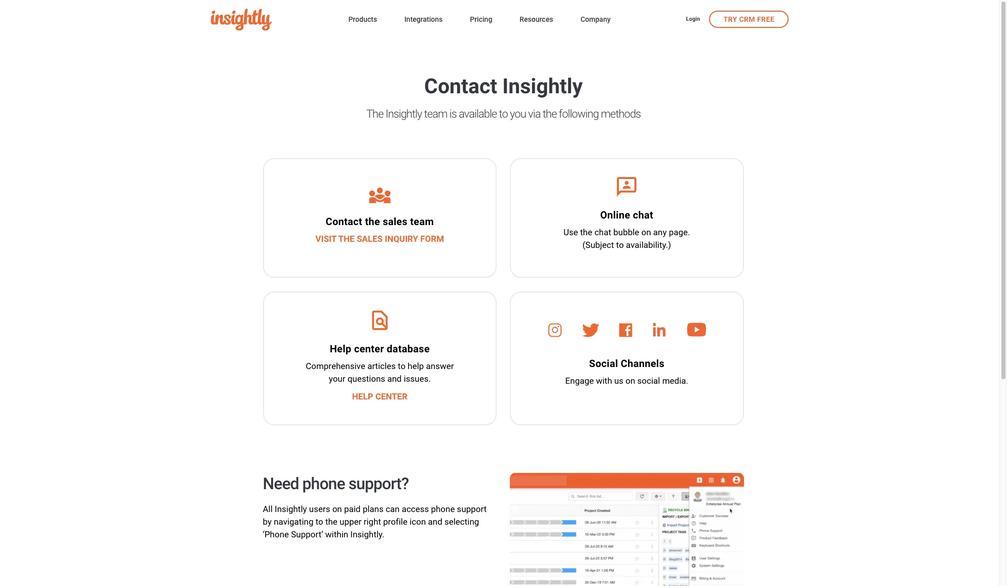 Task type: locate. For each thing, give the bounding box(es) containing it.
to
[[499, 108, 508, 120], [617, 240, 624, 250], [398, 361, 406, 371], [316, 517, 323, 527]]

0 horizontal spatial help
[[330, 343, 352, 355]]

try
[[724, 15, 738, 23]]

us
[[615, 376, 624, 386]]

right
[[364, 517, 381, 527]]

1 vertical spatial contact
[[326, 215, 363, 227]]

1 horizontal spatial help
[[352, 392, 373, 402]]

'phone
[[263, 529, 289, 540]]

crm
[[740, 15, 756, 23]]

0 horizontal spatial contact
[[326, 215, 363, 227]]

1 horizontal spatial phone
[[431, 504, 455, 514]]

to inside all insightly users on paid plans can access phone support by navigating to the upper right profile icon and selecting 'phone support' within insightly.
[[316, 517, 323, 527]]

contact for contact insightly
[[425, 74, 498, 98]]

0 vertical spatial and
[[388, 374, 402, 384]]

on left paid
[[333, 504, 342, 514]]

0 horizontal spatial and
[[388, 374, 402, 384]]

the up visit the sales inquiry form
[[365, 215, 380, 227]]

profile
[[383, 517, 408, 527]]

on
[[642, 227, 652, 237], [626, 376, 636, 386], [333, 504, 342, 514]]

0 vertical spatial insightly
[[503, 74, 583, 98]]

1 horizontal spatial contact
[[425, 74, 498, 98]]

chat
[[633, 209, 654, 221], [595, 227, 612, 237]]

online chat
[[601, 209, 654, 221]]

chat up '(subject'
[[595, 227, 612, 237]]

insightly up navigating
[[275, 504, 307, 514]]

methods
[[601, 108, 641, 120]]

company link
[[581, 13, 611, 27]]

1 vertical spatial on
[[626, 376, 636, 386]]

1 horizontal spatial and
[[428, 517, 443, 527]]

within
[[326, 529, 349, 540]]

and right icon
[[428, 517, 443, 527]]

on up availability.) at the top
[[642, 227, 652, 237]]

help for help center database
[[330, 343, 352, 355]]

0 vertical spatial on
[[642, 227, 652, 237]]

insightly inside all insightly users on paid plans can access phone support by navigating to the upper right profile icon and selecting 'phone support' within insightly.
[[275, 504, 307, 514]]

to down the bubble
[[617, 240, 624, 250]]

answer
[[426, 361, 454, 371]]

2 horizontal spatial insightly
[[503, 74, 583, 98]]

available
[[459, 108, 497, 120]]

to inside 'use the chat bubble on any page. (subject to availability.)'
[[617, 240, 624, 250]]

insightly right the
[[386, 108, 422, 120]]

help
[[408, 361, 424, 371]]

help up comprehensive
[[330, 343, 352, 355]]

chat inside 'use the chat bubble on any page. (subject to availability.)'
[[595, 227, 612, 237]]

comprehensive
[[306, 361, 366, 371]]

resources
[[520, 15, 554, 23]]

1 vertical spatial phone
[[431, 504, 455, 514]]

the inside all insightly users on paid plans can access phone support by navigating to the upper right profile icon and selecting 'phone support' within insightly.
[[326, 517, 338, 527]]

insightly
[[503, 74, 583, 98], [386, 108, 422, 120], [275, 504, 307, 514]]

0 vertical spatial chat
[[633, 209, 654, 221]]

contact
[[425, 74, 498, 98], [326, 215, 363, 227]]

via
[[529, 108, 541, 120]]

2 vertical spatial on
[[333, 504, 342, 514]]

all insightly users on paid plans can access phone support by navigating to the upper right profile icon and selecting 'phone support' within insightly.
[[263, 504, 487, 540]]

1 horizontal spatial on
[[626, 376, 636, 386]]

to left help
[[398, 361, 406, 371]]

1 vertical spatial sales
[[357, 234, 383, 244]]

phone
[[303, 474, 345, 493], [431, 504, 455, 514]]

can
[[386, 504, 400, 514]]

contact up is
[[425, 74, 498, 98]]

form
[[421, 234, 444, 244]]

1 vertical spatial chat
[[595, 227, 612, 237]]

and up center
[[388, 374, 402, 384]]

sales up "inquiry" in the top left of the page
[[383, 215, 408, 227]]

on inside all insightly users on paid plans can access phone support by navigating to the upper right profile icon and selecting 'phone support' within insightly.
[[333, 504, 342, 514]]

and
[[388, 374, 402, 384], [428, 517, 443, 527]]

center
[[354, 343, 384, 355]]

all
[[263, 504, 273, 514]]

by
[[263, 517, 272, 527]]

the right "use"
[[581, 227, 593, 237]]

to down 'users' at the left bottom of the page
[[316, 517, 323, 527]]

team
[[424, 108, 448, 120], [410, 215, 434, 227]]

visit the sales inquiry form link
[[316, 233, 444, 246]]

is
[[450, 108, 457, 120]]

insightly logo link
[[211, 9, 332, 30]]

0 horizontal spatial insightly
[[275, 504, 307, 514]]

media.
[[663, 376, 689, 386]]

phone up selecting
[[431, 504, 455, 514]]

engage
[[566, 376, 594, 386]]

and inside all insightly users on paid plans can access phone support by navigating to the upper right profile icon and selecting 'phone support' within insightly.
[[428, 517, 443, 527]]

1 vertical spatial insightly
[[386, 108, 422, 120]]

contact insightly
[[425, 74, 583, 98]]

team left is
[[424, 108, 448, 120]]

0 vertical spatial sales
[[383, 215, 408, 227]]

issues.
[[404, 374, 431, 384]]

visit
[[316, 234, 337, 244]]

the for contact the sales team
[[365, 215, 380, 227]]

insightly.
[[351, 529, 385, 540]]

the inside 'use the chat bubble on any page. (subject to availability.)'
[[581, 227, 593, 237]]

social
[[590, 358, 618, 370]]

the insightly team is available to you via the following methods
[[367, 108, 641, 120]]

on right us
[[626, 376, 636, 386]]

and inside the comprehensive articles to help answer your questions and issues.
[[388, 374, 402, 384]]

pricing
[[470, 15, 493, 23]]

0 horizontal spatial chat
[[595, 227, 612, 237]]

contact up visit
[[326, 215, 363, 227]]

the up the "within"
[[326, 517, 338, 527]]

1 horizontal spatial insightly
[[386, 108, 422, 120]]

team up form
[[410, 215, 434, 227]]

1 vertical spatial help
[[352, 392, 373, 402]]

the right via
[[543, 108, 557, 120]]

the for visit the sales inquiry form
[[339, 234, 355, 244]]

insightly up via
[[503, 74, 583, 98]]

to inside the comprehensive articles to help answer your questions and issues.
[[398, 361, 406, 371]]

chat up any
[[633, 209, 654, 221]]

help center
[[352, 392, 408, 402]]

phone up 'users' at the left bottom of the page
[[303, 474, 345, 493]]

(subject
[[583, 240, 614, 250]]

sales
[[383, 215, 408, 227], [357, 234, 383, 244]]

channels
[[621, 358, 665, 370]]

insightly logo image
[[211, 9, 272, 30]]

the right visit
[[339, 234, 355, 244]]

2 horizontal spatial on
[[642, 227, 652, 237]]

help
[[330, 343, 352, 355], [352, 392, 373, 402]]

help down questions at the bottom
[[352, 392, 373, 402]]

0 horizontal spatial on
[[333, 504, 342, 514]]

0 vertical spatial contact
[[425, 74, 498, 98]]

login
[[687, 16, 701, 22]]

sales down contact the sales team
[[357, 234, 383, 244]]

2 vertical spatial insightly
[[275, 504, 307, 514]]

with
[[596, 376, 613, 386]]

online
[[601, 209, 631, 221]]

0 vertical spatial help
[[330, 343, 352, 355]]

the
[[543, 108, 557, 120], [365, 215, 380, 227], [581, 227, 593, 237], [339, 234, 355, 244], [326, 517, 338, 527]]

need
[[263, 474, 299, 493]]

0 horizontal spatial phone
[[303, 474, 345, 493]]

1 vertical spatial and
[[428, 517, 443, 527]]



Task type: vqa. For each thing, say whether or not it's contained in the screenshot.
Integrations at the top
yes



Task type: describe. For each thing, give the bounding box(es) containing it.
support
[[457, 504, 487, 514]]

availability.)
[[626, 240, 672, 250]]

social
[[638, 376, 661, 386]]

phone inside all insightly users on paid plans can access phone support by navigating to the upper right profile icon and selecting 'phone support' within insightly.
[[431, 504, 455, 514]]

free
[[758, 15, 775, 23]]

insightly for all
[[275, 504, 307, 514]]

pricing link
[[470, 13, 493, 27]]

icon
[[410, 517, 426, 527]]

0 vertical spatial team
[[424, 108, 448, 120]]

your
[[329, 374, 346, 384]]

products link
[[349, 13, 377, 27]]

database
[[387, 343, 430, 355]]

bubble
[[614, 227, 640, 237]]

the
[[367, 108, 384, 120]]

insightly for contact
[[503, 74, 583, 98]]

paid
[[344, 504, 361, 514]]

users
[[309, 504, 330, 514]]

following
[[559, 108, 599, 120]]

integrations
[[405, 15, 443, 23]]

you
[[510, 108, 526, 120]]

contact for contact the sales team
[[326, 215, 363, 227]]

to left you at top
[[499, 108, 508, 120]]

help center database
[[330, 343, 430, 355]]

sales for team
[[383, 215, 408, 227]]

visit the sales inquiry form
[[316, 234, 444, 244]]

1 vertical spatial team
[[410, 215, 434, 227]]

use the chat bubble on any page. (subject to availability.)
[[564, 227, 691, 250]]

help center link
[[352, 391, 408, 404]]

upper
[[340, 517, 362, 527]]

page.
[[669, 227, 691, 237]]

the for use the chat bubble on any page. (subject to availability.)
[[581, 227, 593, 237]]

resources link
[[520, 13, 554, 27]]

try crm free button
[[710, 10, 789, 28]]

integrations link
[[405, 13, 443, 27]]

on inside 'use the chat bubble on any page. (subject to availability.)'
[[642, 227, 652, 237]]

try crm free
[[724, 15, 775, 23]]

engage with us on social media.
[[566, 376, 689, 386]]

contact the sales team
[[326, 215, 434, 227]]

sales for inquiry
[[357, 234, 383, 244]]

articles
[[368, 361, 396, 371]]

access
[[402, 504, 429, 514]]

comprehensive articles to help answer your questions and issues.
[[306, 361, 454, 384]]

center
[[376, 392, 408, 402]]

1 horizontal spatial chat
[[633, 209, 654, 221]]

questions
[[348, 374, 385, 384]]

support'
[[291, 529, 323, 540]]

plans
[[363, 504, 384, 514]]

on for all insightly users on paid plans can access phone support by navigating to the upper right profile icon and selecting 'phone support' within insightly.
[[333, 504, 342, 514]]

products
[[349, 15, 377, 23]]

on for engage with us on social media.
[[626, 376, 636, 386]]

help for help center
[[352, 392, 373, 402]]

support?
[[349, 474, 409, 493]]

use
[[564, 227, 578, 237]]

login link
[[687, 15, 701, 24]]

insightly for the
[[386, 108, 422, 120]]

company
[[581, 15, 611, 23]]

try crm free link
[[710, 10, 789, 28]]

selecting
[[445, 517, 479, 527]]

any
[[654, 227, 667, 237]]

inquiry
[[385, 234, 418, 244]]

0 vertical spatial phone
[[303, 474, 345, 493]]

social channels
[[590, 358, 665, 370]]

navigating
[[274, 517, 314, 527]]

need phone support?
[[263, 474, 409, 493]]



